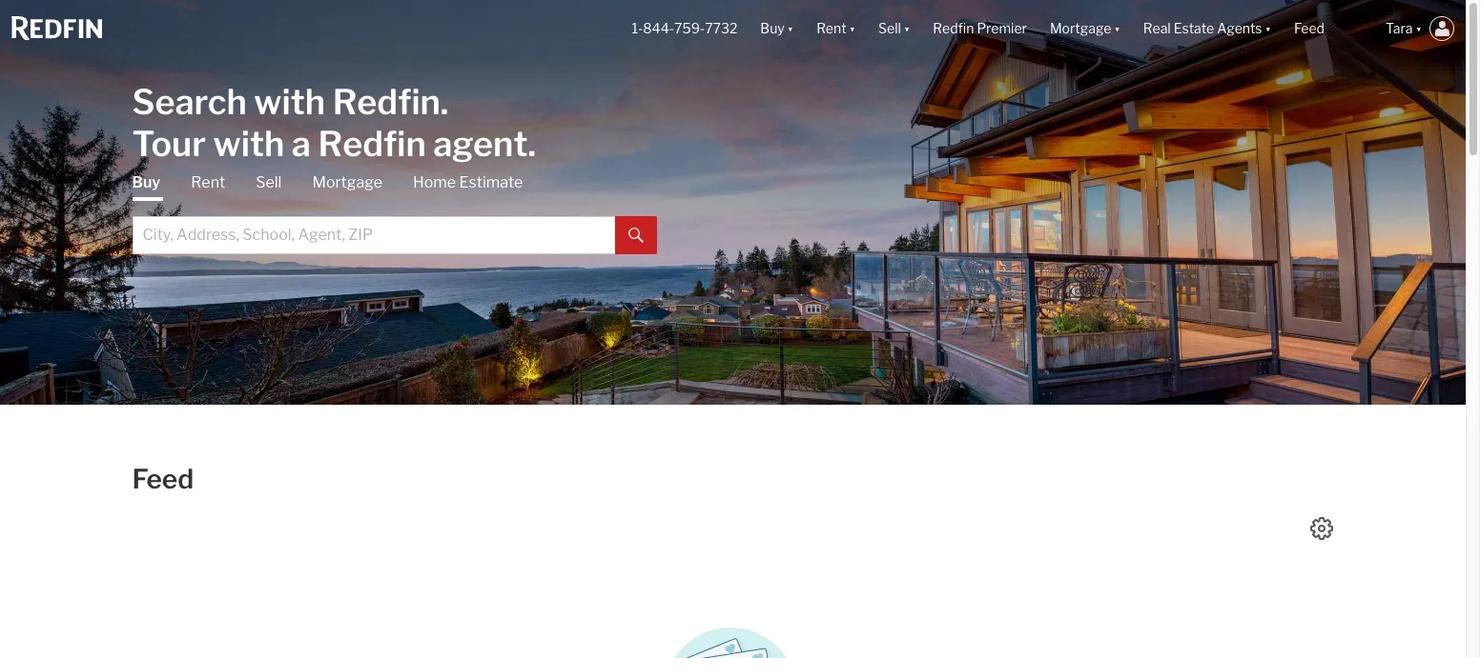 Task type: vqa. For each thing, say whether or not it's contained in the screenshot.
left move
no



Task type: locate. For each thing, give the bounding box(es) containing it.
mortgage up city, address, school, agent, zip search box
[[312, 173, 382, 191]]

rent for rent ▾
[[816, 20, 847, 37]]

1 vertical spatial sell
[[256, 173, 282, 191]]

buy right 7732
[[760, 20, 785, 37]]

sell right rent link
[[256, 173, 282, 191]]

4 ▾ from the left
[[1114, 20, 1120, 37]]

rent inside tab list
[[191, 173, 225, 191]]

buy inside buy ▾ dropdown button
[[760, 20, 785, 37]]

0 vertical spatial mortgage
[[1050, 20, 1111, 37]]

2 ▾ from the left
[[849, 20, 856, 37]]

sell right rent ▾
[[878, 20, 901, 37]]

0 horizontal spatial rent
[[191, 173, 225, 191]]

redfin inside the search with redfin. tour with a redfin agent.
[[318, 123, 426, 165]]

▾ for tara ▾
[[1416, 20, 1422, 37]]

buy
[[760, 20, 785, 37], [132, 173, 160, 191]]

rent for rent
[[191, 173, 225, 191]]

feed
[[1294, 20, 1325, 37], [132, 463, 194, 496]]

sell for sell
[[256, 173, 282, 191]]

0 horizontal spatial feed
[[132, 463, 194, 496]]

rent down the tour
[[191, 173, 225, 191]]

search
[[132, 81, 247, 123]]

mortgage ▾ button
[[1050, 0, 1120, 57]]

sell ▾
[[878, 20, 910, 37]]

home
[[413, 173, 456, 191]]

redfin left premier at the right top of the page
[[933, 20, 974, 37]]

redfin premier button
[[922, 0, 1039, 57]]

1 horizontal spatial redfin
[[933, 20, 974, 37]]

5 ▾ from the left
[[1265, 20, 1271, 37]]

1 vertical spatial mortgage
[[312, 173, 382, 191]]

tab list containing buy
[[132, 172, 657, 254]]

6 ▾ from the left
[[1416, 20, 1422, 37]]

0 vertical spatial sell
[[878, 20, 901, 37]]

1 vertical spatial buy
[[132, 173, 160, 191]]

mortgage
[[1050, 20, 1111, 37], [312, 173, 382, 191]]

7732
[[705, 20, 738, 37]]

▾ left rent ▾
[[787, 20, 794, 37]]

0 horizontal spatial redfin
[[318, 123, 426, 165]]

3 ▾ from the left
[[904, 20, 910, 37]]

1 horizontal spatial feed
[[1294, 20, 1325, 37]]

sell inside tab list
[[256, 173, 282, 191]]

1 ▾ from the left
[[787, 20, 794, 37]]

sell for sell ▾
[[878, 20, 901, 37]]

▾ for buy ▾
[[787, 20, 794, 37]]

rent
[[816, 20, 847, 37], [191, 173, 225, 191]]

rent ▾ button
[[805, 0, 867, 57]]

1 horizontal spatial buy
[[760, 20, 785, 37]]

sell inside dropdown button
[[878, 20, 901, 37]]

1 horizontal spatial mortgage
[[1050, 20, 1111, 37]]

mortgage for mortgage
[[312, 173, 382, 191]]

0 vertical spatial rent
[[816, 20, 847, 37]]

▾ right rent ▾
[[904, 20, 910, 37]]

rent right buy ▾
[[816, 20, 847, 37]]

mortgage inside tab list
[[312, 173, 382, 191]]

▾ right tara
[[1416, 20, 1422, 37]]

▾ for rent ▾
[[849, 20, 856, 37]]

1 vertical spatial feed
[[132, 463, 194, 496]]

estate
[[1174, 20, 1214, 37]]

mortgage for mortgage ▾
[[1050, 20, 1111, 37]]

▾ left 'real'
[[1114, 20, 1120, 37]]

redfin up mortgage link in the top of the page
[[318, 123, 426, 165]]

buy inside tab list
[[132, 173, 160, 191]]

1 vertical spatial redfin
[[318, 123, 426, 165]]

rent inside dropdown button
[[816, 20, 847, 37]]

sell
[[878, 20, 901, 37], [256, 173, 282, 191]]

search with redfin. tour with a redfin agent.
[[132, 81, 536, 165]]

rent link
[[191, 172, 225, 193]]

0 horizontal spatial mortgage
[[312, 173, 382, 191]]

mortgage ▾ button
[[1039, 0, 1132, 57]]

0 vertical spatial feed
[[1294, 20, 1325, 37]]

sell link
[[256, 172, 282, 193]]

mortgage left 'real'
[[1050, 20, 1111, 37]]

redfin.
[[332, 81, 449, 123]]

redfin
[[933, 20, 974, 37], [318, 123, 426, 165]]

759-
[[674, 20, 705, 37]]

▾ right agents
[[1265, 20, 1271, 37]]

mortgage inside dropdown button
[[1050, 20, 1111, 37]]

1-
[[632, 20, 643, 37]]

buy link
[[132, 172, 160, 201]]

1 horizontal spatial sell
[[878, 20, 901, 37]]

0 vertical spatial buy
[[760, 20, 785, 37]]

tara ▾
[[1386, 20, 1422, 37]]

with
[[254, 81, 325, 123], [213, 123, 285, 165]]

844-
[[643, 20, 674, 37]]

agent.
[[433, 123, 536, 165]]

1 horizontal spatial rent
[[816, 20, 847, 37]]

▾
[[787, 20, 794, 37], [849, 20, 856, 37], [904, 20, 910, 37], [1114, 20, 1120, 37], [1265, 20, 1271, 37], [1416, 20, 1422, 37]]

0 vertical spatial redfin
[[933, 20, 974, 37]]

1 vertical spatial rent
[[191, 173, 225, 191]]

sell ▾ button
[[867, 0, 922, 57]]

tab list
[[132, 172, 657, 254]]

▾ left sell ▾
[[849, 20, 856, 37]]

real estate agents ▾ link
[[1143, 0, 1271, 57]]

buy down the tour
[[132, 173, 160, 191]]

0 horizontal spatial sell
[[256, 173, 282, 191]]

0 horizontal spatial buy
[[132, 173, 160, 191]]



Task type: describe. For each thing, give the bounding box(es) containing it.
1-844-759-7732 link
[[632, 20, 738, 37]]

buy for buy ▾
[[760, 20, 785, 37]]

buy ▾
[[760, 20, 794, 37]]

tara
[[1386, 20, 1413, 37]]

1-844-759-7732
[[632, 20, 738, 37]]

tour
[[132, 123, 206, 165]]

real
[[1143, 20, 1171, 37]]

▾ inside dropdown button
[[1265, 20, 1271, 37]]

feed inside button
[[1294, 20, 1325, 37]]

sell ▾ button
[[878, 0, 910, 57]]

▾ for sell ▾
[[904, 20, 910, 37]]

redfin inside button
[[933, 20, 974, 37]]

▾ for mortgage ▾
[[1114, 20, 1120, 37]]

premier
[[977, 20, 1027, 37]]

feed button
[[1283, 0, 1374, 57]]

City, Address, School, Agent, ZIP search field
[[132, 216, 615, 254]]

mortgage link
[[312, 172, 382, 193]]

rent ▾
[[816, 20, 856, 37]]

real estate agents ▾ button
[[1132, 0, 1283, 57]]

submit search image
[[628, 228, 643, 243]]

home estimate link
[[413, 172, 523, 193]]

home estimate
[[413, 173, 523, 191]]

a
[[292, 123, 311, 165]]

buy for buy
[[132, 173, 160, 191]]

agents
[[1217, 20, 1262, 37]]

buy ▾ button
[[760, 0, 794, 57]]

estimate
[[459, 173, 523, 191]]

redfin premier
[[933, 20, 1027, 37]]

mortgage ▾
[[1050, 20, 1120, 37]]

buy ▾ button
[[749, 0, 805, 57]]

real estate agents ▾
[[1143, 20, 1271, 37]]

rent ▾ button
[[816, 0, 856, 57]]



